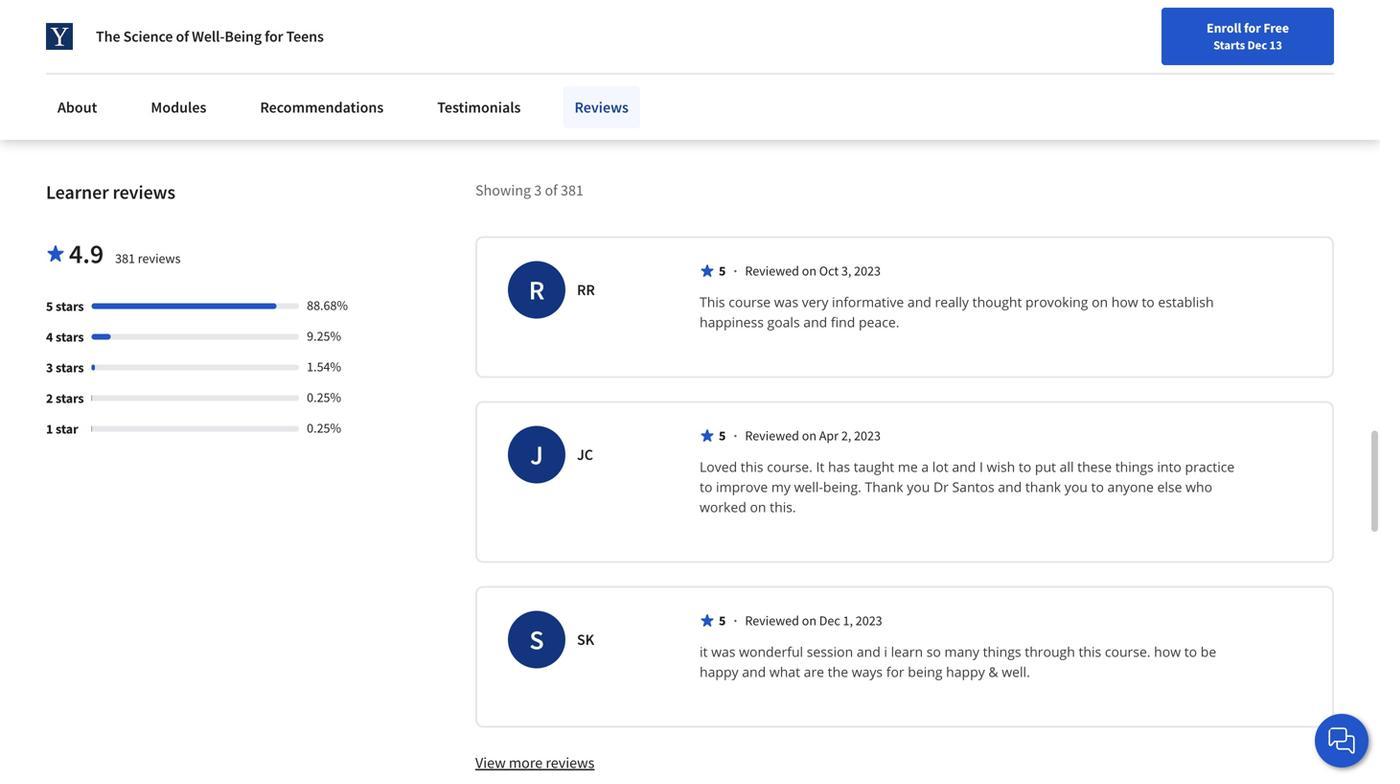Task type: describe. For each thing, give the bounding box(es) containing it.
ways
[[852, 663, 883, 681]]

from
[[452, 33, 483, 52]]

learn inside it was wonderful session and i learn so many things through this course. how to be happy and what are the ways for being happy & well.
[[891, 642, 923, 661]]

this inside loved this course. it has taught me a lot and i wish to put all these things into practice to improve my well-being. thank you dr santos and thank you to anyone else who worked on this.
[[741, 458, 763, 476]]

course. inside loved this course. it has taught me a lot and i wish to put all these things into practice to improve my well-being. thank you dr santos and thank you to anyone else who worked on this.
[[767, 458, 813, 476]]

5 stars
[[46, 297, 84, 315]]

rhythm
[[124, 33, 171, 52]]

teens
[[286, 27, 324, 46]]

an inside "to be able to take courses at my own pace and rhythm has been an amazing experience. i can learn whenever it fits my schedule and mood."
[[235, 33, 251, 52]]

jc
[[577, 445, 593, 464]]

well-
[[192, 27, 225, 46]]

put
[[1035, 458, 1056, 476]]

1 vertical spatial 381
[[115, 250, 135, 267]]

i inside "when i need courses on topics that my university doesn't offer, coursera is one of the best places to go."
[[769, 10, 773, 29]]

informative
[[832, 293, 904, 311]]

on inside "when i need courses on topics that my university doesn't offer, coursera is one of the best places to go."
[[863, 10, 880, 29]]

1 horizontal spatial 381
[[561, 181, 584, 200]]

381 reviews
[[115, 250, 181, 267]]

your inside find your new career link
[[911, 60, 937, 78]]

amazing
[[254, 33, 309, 52]]

0.25% for 1 star
[[307, 419, 341, 436]]

to inside "learning isn't just about being better at your job: it's so much more than that. coursera allows me to learn without limits."
[[1180, 56, 1194, 75]]

able
[[108, 10, 135, 29]]

and down very
[[803, 313, 827, 331]]

this
[[700, 293, 725, 311]]

be inside it was wonderful session and i learn so many things through this course. how to be happy and what are the ways for being happy & well.
[[1201, 642, 1216, 661]]

courses inside "when i need courses on topics that my university doesn't offer, coursera is one of the best places to go."
[[811, 10, 860, 29]]

"to be able to take courses at my own pace and rhythm has been an amazing experience. i can learn whenever it fits my schedule and mood."
[[63, 10, 309, 98]]

showing
[[475, 181, 531, 200]]

being inside it was wonderful session and i learn so many things through this course. how to be happy and what are the ways for being happy & well.
[[908, 663, 943, 681]]

learned
[[400, 33, 449, 52]]

it's
[[1112, 33, 1131, 52]]

reviews
[[575, 98, 629, 117]]

0.25% for 2 stars
[[307, 388, 341, 406]]

really
[[935, 293, 969, 311]]

take
[[155, 10, 182, 29]]

work."
[[487, 56, 529, 75]]

star
[[56, 420, 78, 437]]

better
[[1255, 10, 1294, 29]]

that
[[925, 10, 951, 29]]

being.
[[823, 478, 862, 496]]

and down wonderful
[[742, 663, 766, 681]]

learn for more
[[1197, 56, 1230, 75]]

been
[[200, 33, 232, 52]]

to inside it was wonderful session and i learn so many things through this course. how to be happy and what are the ways for being happy & well.
[[1184, 642, 1197, 661]]

for inside enroll for free starts dec 13
[[1244, 19, 1261, 36]]

1
[[46, 420, 53, 437]]

reviewed for r
[[745, 262, 799, 279]]

to inside "to be able to take courses at my own pace and rhythm has been an amazing experience. i can learn whenever it fits my schedule and mood."
[[138, 10, 152, 29]]

mood."
[[175, 79, 221, 98]]

find your new career
[[884, 60, 1004, 78]]

reviewed on oct 3, 2023
[[745, 262, 881, 279]]

goals
[[767, 313, 800, 331]]

"learning
[[1052, 10, 1115, 29]]

what
[[769, 663, 800, 681]]

to inside this course was very informative and really thought provoking on how to establish happiness goals and find peace.
[[1142, 293, 1155, 311]]

reviews inside 'link'
[[546, 753, 595, 772]]

these
[[1077, 458, 1112, 476]]

english button
[[1014, 38, 1129, 101]]

5 for j
[[719, 427, 726, 444]]

view more reviews
[[475, 753, 595, 772]]

on left apr
[[802, 427, 817, 444]]

being
[[225, 27, 262, 46]]

me inside loved this course. it has taught me a lot and i wish to put all these things into practice to improve my well-being. thank you dr santos and thank you to anyone else who worked on this.
[[898, 458, 918, 476]]

the science of well-being for teens
[[96, 27, 324, 46]]

dec inside enroll for free starts dec 13
[[1248, 37, 1267, 53]]

being inside "learning isn't just about being better at your job: it's so much more than that. coursera allows me to learn without limits."
[[1216, 10, 1252, 29]]

learn for has
[[173, 56, 206, 75]]

at inside "i directly applied the concepts and skills i learned from my courses to an exciting new project at work."
[[472, 56, 484, 75]]

improve
[[716, 478, 768, 496]]

on left oct
[[802, 262, 817, 279]]

"to
[[63, 10, 85, 29]]

about
[[1175, 10, 1213, 29]]

for individuals
[[31, 10, 128, 29]]

science
[[123, 27, 173, 46]]

5 up the 4
[[46, 297, 53, 315]]

1,
[[843, 612, 853, 629]]

oct
[[819, 262, 839, 279]]

loved
[[700, 458, 737, 476]]

establish
[[1158, 293, 1214, 311]]

stars for 2 stars
[[56, 389, 84, 407]]

j
[[530, 438, 543, 471]]

worked
[[700, 498, 746, 516]]

and inside "i directly applied the concepts and skills i learned from my courses to an exciting new project at work."
[[594, 10, 619, 29]]

job:
[[1084, 33, 1109, 52]]

this.
[[770, 498, 796, 516]]

"i directly applied the concepts and skills i learned from my courses to an exciting new project at work."
[[393, 10, 654, 75]]

find your new career link
[[875, 58, 1014, 81]]

find
[[884, 60, 909, 78]]

the inside "when i need courses on topics that my university doesn't offer, coursera is one of the best places to go."
[[739, 56, 760, 75]]

4.9
[[69, 237, 104, 270]]

stars for 4 stars
[[56, 328, 84, 345]]

and up santos in the bottom right of the page
[[952, 458, 976, 476]]

through
[[1025, 642, 1075, 661]]

my down experience.
[[63, 79, 83, 98]]

very
[[802, 293, 828, 311]]

offer,
[[840, 33, 873, 52]]

thank
[[1025, 478, 1061, 496]]

stars for 5 stars
[[56, 297, 84, 315]]

2023 for j
[[854, 427, 881, 444]]

1 star
[[46, 420, 78, 437]]

reviews for learner reviews
[[113, 180, 175, 204]]

recommendations link
[[249, 86, 395, 128]]

my left own
[[253, 10, 273, 29]]

it inside "to be able to take courses at my own pace and rhythm has been an amazing experience. i can learn whenever it fits my schedule and mood."
[[275, 56, 284, 75]]

go."
[[853, 56, 878, 75]]

coursera inside "learning isn't just about being better at your job: it's so much more than that. coursera allows me to learn without limits."
[[1052, 56, 1110, 75]]

santos
[[952, 478, 995, 496]]

enroll
[[1207, 19, 1241, 36]]

5 for r
[[719, 262, 726, 279]]

all
[[1060, 458, 1074, 476]]

about
[[58, 98, 97, 117]]

into
[[1157, 458, 1182, 476]]

an inside "i directly applied the concepts and skills i learned from my courses to an exciting new project at work."
[[577, 33, 593, 52]]

0 horizontal spatial 3
[[46, 359, 53, 376]]

this course was very informative and really thought provoking on how to establish happiness goals and find peace.
[[700, 293, 1217, 331]]

topics
[[883, 10, 922, 29]]

experience.
[[63, 56, 137, 75]]

well.
[[1002, 663, 1030, 681]]

2023 for s
[[856, 612, 882, 629]]

chat with us image
[[1326, 726, 1357, 756]]

i
[[884, 642, 887, 661]]

than
[[1228, 33, 1258, 52]]

my inside loved this course. it has taught me a lot and i wish to put all these things into practice to improve my well-being. thank you dr santos and thank you to anyone else who worked on this.
[[771, 478, 791, 496]]

reviewed for j
[[745, 427, 799, 444]]

2 happy from the left
[[946, 663, 985, 681]]

things inside loved this course. it has taught me a lot and i wish to put all these things into practice to improve my well-being. thank you dr santos and thank you to anyone else who worked on this.
[[1115, 458, 1154, 476]]

4
[[46, 328, 53, 345]]

so inside "learning isn't just about being better at your job: it's so much more than that. coursera allows me to learn without limits."
[[1134, 33, 1149, 52]]

starts
[[1213, 37, 1245, 53]]

course. inside it was wonderful session and i learn so many things through this course. how to be happy and what are the ways for being happy & well.
[[1105, 642, 1151, 661]]

88.68%
[[307, 296, 348, 314]]

9.25%
[[307, 327, 341, 344]]

the inside "i directly applied the concepts and skills i learned from my courses to an exciting new project at work."
[[509, 10, 531, 29]]

on inside this course was very informative and really thought provoking on how to establish happiness goals and find peace.
[[1092, 293, 1108, 311]]

me inside "learning isn't just about being better at your job: it's so much more than that. coursera allows me to learn without limits."
[[1157, 56, 1177, 75]]

session
[[807, 642, 853, 661]]

was inside this course was very informative and really thought provoking on how to establish happiness goals and find peace.
[[774, 293, 799, 311]]

more inside 'link'
[[509, 753, 543, 772]]

one
[[950, 33, 974, 52]]

for inside it was wonderful session and i learn so many things through this course. how to be happy and what are the ways for being happy & well.
[[886, 663, 904, 681]]

anyone
[[1108, 478, 1154, 496]]



Task type: locate. For each thing, give the bounding box(es) containing it.
view
[[475, 753, 506, 772]]

the
[[96, 27, 120, 46]]

best
[[763, 56, 790, 75]]

3 reviewed from the top
[[745, 612, 799, 629]]

me left a
[[898, 458, 918, 476]]

reviews for 381 reviews
[[138, 250, 181, 267]]

2 0.25% from the top
[[307, 419, 341, 436]]

provoking
[[1026, 293, 1088, 311]]

1 horizontal spatial so
[[1134, 33, 1149, 52]]

of for 381
[[545, 181, 558, 200]]

on right provoking
[[1092, 293, 1108, 311]]

4 stars from the top
[[56, 389, 84, 407]]

me
[[1157, 56, 1177, 75], [898, 458, 918, 476]]

view more reviews link
[[475, 752, 595, 772]]

2 stars
[[46, 389, 84, 407]]

0 vertical spatial of
[[176, 27, 189, 46]]

thank
[[865, 478, 903, 496]]

at right free
[[1297, 10, 1310, 29]]

how inside it was wonderful session and i learn so many things through this course. how to be happy and what are the ways for being happy & well.
[[1154, 642, 1181, 661]]

so
[[1134, 33, 1149, 52], [927, 642, 941, 661]]

directly
[[407, 10, 455, 29]]

has right it
[[828, 458, 850, 476]]

i left need at the right
[[769, 10, 773, 29]]

None search field
[[273, 50, 589, 89]]

2 horizontal spatial for
[[1244, 19, 1261, 36]]

be inside "to be able to take courses at my own pace and rhythm has been an amazing experience. i can learn whenever it fits my schedule and mood."
[[88, 10, 104, 29]]

0 horizontal spatial more
[[509, 753, 543, 772]]

coursera
[[876, 33, 933, 52], [1052, 56, 1110, 75]]

1 0.25% from the top
[[307, 388, 341, 406]]

for right 'being'
[[265, 27, 283, 46]]

1 reviewed from the top
[[745, 262, 799, 279]]

1 happy from the left
[[700, 663, 739, 681]]

5 up the loved
[[719, 427, 726, 444]]

i left "can"
[[140, 56, 144, 75]]

0 vertical spatial how
[[1112, 293, 1138, 311]]

more down 'about'
[[1191, 33, 1225, 52]]

1 horizontal spatial dec
[[1248, 37, 1267, 53]]

1 horizontal spatial learn
[[891, 642, 923, 661]]

1 horizontal spatial be
[[1201, 642, 1216, 661]]

0 vertical spatial reviewed
[[745, 262, 799, 279]]

1 vertical spatial your
[[911, 60, 937, 78]]

apr
[[819, 427, 839, 444]]

1 vertical spatial coursera
[[1052, 56, 1110, 75]]

2 horizontal spatial learn
[[1197, 56, 1230, 75]]

reviewed on apr 2, 2023
[[745, 427, 881, 444]]

0 horizontal spatial for
[[265, 27, 283, 46]]

the
[[509, 10, 531, 29], [739, 56, 760, 75], [828, 663, 848, 681]]

has inside "to be able to take courses at my own pace and rhythm has been an amazing experience. i can learn whenever it fits my schedule and mood."
[[174, 33, 197, 52]]

show notifications image
[[1157, 62, 1180, 85]]

courses
[[185, 10, 234, 29], [811, 10, 860, 29], [509, 33, 558, 52]]

0 horizontal spatial has
[[174, 33, 197, 52]]

my up 'this.'
[[771, 478, 791, 496]]

my up work."
[[486, 33, 506, 52]]

3
[[534, 181, 542, 200], [46, 359, 53, 376]]

1 horizontal spatial your
[[1052, 33, 1081, 52]]

"when i need courses on topics that my university doesn't offer, coursera is one of the best places to go."
[[723, 10, 974, 75]]

0 horizontal spatial dec
[[819, 612, 840, 629]]

i inside loved this course. it has taught me a lot and i wish to put all these things into practice to improve my well-being. thank you dr santos and thank you to anyone else who worked on this.
[[979, 458, 983, 476]]

0 vertical spatial was
[[774, 293, 799, 311]]

the right applied in the top of the page
[[509, 10, 531, 29]]

at right "well-"
[[237, 10, 250, 29]]

1 horizontal spatial at
[[472, 56, 484, 75]]

career
[[967, 60, 1004, 78]]

stars for 3 stars
[[56, 359, 84, 376]]

381
[[561, 181, 584, 200], [115, 250, 135, 267]]

was left wonderful
[[711, 642, 736, 661]]

1 vertical spatial this
[[1079, 642, 1101, 661]]

so inside it was wonderful session and i learn so many things through this course. how to be happy and what are the ways for being happy & well.
[[927, 642, 941, 661]]

rr
[[577, 280, 595, 299]]

reviews right view
[[546, 753, 595, 772]]

3 up 2
[[46, 359, 53, 376]]

3 stars from the top
[[56, 359, 84, 376]]

0 horizontal spatial happy
[[700, 663, 739, 681]]

happy down many
[[946, 663, 985, 681]]

3 stars
[[46, 359, 84, 376]]

at down from
[[472, 56, 484, 75]]

my
[[253, 10, 273, 29], [954, 10, 974, 29], [486, 33, 506, 52], [63, 79, 83, 98], [771, 478, 791, 496]]

and up exciting
[[594, 10, 619, 29]]

2 vertical spatial 2023
[[856, 612, 882, 629]]

the inside it was wonderful session and i learn so many things through this course. how to be happy and what are the ways for being happy & well.
[[828, 663, 848, 681]]

was up goals
[[774, 293, 799, 311]]

1 horizontal spatial course.
[[1105, 642, 1151, 661]]

0 vertical spatial this
[[741, 458, 763, 476]]

1 vertical spatial 2023
[[854, 427, 881, 444]]

0 horizontal spatial things
[[983, 642, 1021, 661]]

1 horizontal spatial happy
[[946, 663, 985, 681]]

reviews up 381 reviews
[[113, 180, 175, 204]]

of down university
[[723, 56, 735, 75]]

"learning isn't just about being better at your job: it's so much more than that. coursera allows me to learn without limits."
[[1052, 10, 1310, 98]]

s
[[529, 623, 544, 656]]

0 horizontal spatial the
[[509, 10, 531, 29]]

reviewed on dec 1, 2023
[[745, 612, 882, 629]]

at for better
[[1297, 10, 1310, 29]]

1 horizontal spatial was
[[774, 293, 799, 311]]

it inside it was wonderful session and i learn so many things through this course. how to be happy and what are the ways for being happy & well.
[[700, 642, 708, 661]]

your right find
[[911, 60, 937, 78]]

doesn't
[[789, 33, 837, 52]]

coursera image
[[23, 54, 145, 85]]

and down "can"
[[147, 79, 172, 98]]

1 horizontal spatial 3
[[534, 181, 542, 200]]

was inside it was wonderful session and i learn so many things through this course. how to be happy and what are the ways for being happy & well.
[[711, 642, 736, 661]]

0 vertical spatial it
[[275, 56, 284, 75]]

and left i
[[857, 642, 881, 661]]

stars down 4 stars
[[56, 359, 84, 376]]

more right view
[[509, 753, 543, 772]]

2023
[[854, 262, 881, 279], [854, 427, 881, 444], [856, 612, 882, 629]]

1 vertical spatial more
[[509, 753, 543, 772]]

1 you from the left
[[907, 478, 930, 496]]

1.54%
[[307, 358, 341, 375]]

1 horizontal spatial the
[[739, 56, 760, 75]]

0 horizontal spatial at
[[237, 10, 250, 29]]

on up the offer,
[[863, 10, 880, 29]]

and
[[594, 10, 619, 29], [97, 33, 121, 52], [147, 79, 172, 98], [908, 293, 931, 311], [803, 313, 827, 331], [952, 458, 976, 476], [998, 478, 1022, 496], [857, 642, 881, 661], [742, 663, 766, 681]]

1 vertical spatial 3
[[46, 359, 53, 376]]

reviewed up course
[[745, 262, 799, 279]]

on left 'this.'
[[750, 498, 766, 516]]

taught
[[854, 458, 894, 476]]

1 horizontal spatial courses
[[509, 33, 558, 52]]

1 horizontal spatial this
[[1079, 642, 1101, 661]]

i left the wish
[[979, 458, 983, 476]]

13
[[1269, 37, 1282, 53]]

about link
[[46, 86, 109, 128]]

2023 right 2, at bottom
[[854, 427, 881, 444]]

0 horizontal spatial of
[[176, 27, 189, 46]]

0 horizontal spatial coursera
[[876, 33, 933, 52]]

free
[[1264, 19, 1289, 36]]

my inside "when i need courses on topics that my university doesn't offer, coursera is one of the best places to go."
[[954, 10, 974, 29]]

is
[[936, 33, 947, 52]]

2023 right '1,'
[[856, 612, 882, 629]]

1 horizontal spatial me
[[1157, 56, 1177, 75]]

on up session
[[802, 612, 817, 629]]

things up 'anyone'
[[1115, 458, 1154, 476]]

1 vertical spatial it
[[700, 642, 708, 661]]

i
[[769, 10, 773, 29], [393, 33, 397, 52], [140, 56, 144, 75], [979, 458, 983, 476]]

"when
[[723, 10, 766, 29]]

2023 right 3, on the top
[[854, 262, 881, 279]]

0 vertical spatial dec
[[1248, 37, 1267, 53]]

me down much
[[1157, 56, 1177, 75]]

1 stars from the top
[[56, 297, 84, 315]]

course. up well-
[[767, 458, 813, 476]]

at inside "learning isn't just about being better at your job: it's so much more than that. coursera allows me to learn without limits."
[[1297, 10, 1310, 29]]

courses inside "to be able to take courses at my own pace and rhythm has been an amazing experience. i can learn whenever it fits my schedule and mood."
[[185, 10, 234, 29]]

learn down starts at top
[[1197, 56, 1230, 75]]

1 horizontal spatial more
[[1191, 33, 1225, 52]]

1 vertical spatial things
[[983, 642, 1021, 661]]

of for well-
[[176, 27, 189, 46]]

2,
[[841, 427, 851, 444]]

this
[[741, 458, 763, 476], [1079, 642, 1101, 661]]

dec left '1,'
[[819, 612, 840, 629]]

an up whenever
[[235, 33, 251, 52]]

1 vertical spatial course.
[[1105, 642, 1151, 661]]

dr
[[933, 478, 949, 496]]

coursera inside "when i need courses on topics that my university doesn't offer, coursera is one of the best places to go."
[[876, 33, 933, 52]]

1 horizontal spatial of
[[545, 181, 558, 200]]

2 vertical spatial reviews
[[546, 753, 595, 772]]

1 vertical spatial be
[[1201, 642, 1216, 661]]

1 horizontal spatial you
[[1065, 478, 1088, 496]]

learn up the 'mood."'
[[173, 56, 206, 75]]

so right it's
[[1134, 33, 1149, 52]]

course. right through at the right bottom of the page
[[1105, 642, 1151, 661]]

4 stars
[[46, 328, 84, 345]]

2 vertical spatial reviewed
[[745, 612, 799, 629]]

on inside loved this course. it has taught me a lot and i wish to put all these things into practice to improve my well-being. thank you dr santos and thank you to anyone else who worked on this.
[[750, 498, 766, 516]]

so left many
[[927, 642, 941, 661]]

1 an from the left
[[235, 33, 251, 52]]

0 horizontal spatial be
[[88, 10, 104, 29]]

has
[[174, 33, 197, 52], [828, 458, 850, 476]]

0 vertical spatial reviews
[[113, 180, 175, 204]]

0 vertical spatial 381
[[561, 181, 584, 200]]

5 left "reviewed on dec 1, 2023"
[[719, 612, 726, 629]]

and down the wish
[[998, 478, 1022, 496]]

0 vertical spatial course.
[[767, 458, 813, 476]]

courses up the offer,
[[811, 10, 860, 29]]

0 horizontal spatial you
[[907, 478, 930, 496]]

i down "i
[[393, 33, 397, 52]]

reviewed for s
[[745, 612, 799, 629]]

0 vertical spatial more
[[1191, 33, 1225, 52]]

2 an from the left
[[577, 33, 593, 52]]

0 horizontal spatial was
[[711, 642, 736, 661]]

reviews
[[113, 180, 175, 204], [138, 250, 181, 267], [546, 753, 595, 772]]

recommendations
[[260, 98, 384, 117]]

3,
[[841, 262, 851, 279]]

an down concepts
[[577, 33, 593, 52]]

0 vertical spatial 3
[[534, 181, 542, 200]]

this inside it was wonderful session and i learn so many things through this course. how to be happy and what are the ways for being happy & well.
[[1079, 642, 1101, 661]]

dec left 13
[[1248, 37, 1267, 53]]

to
[[138, 10, 152, 29], [561, 33, 574, 52], [837, 56, 850, 75], [1180, 56, 1194, 75], [1142, 293, 1155, 311], [1019, 458, 1032, 476], [700, 478, 712, 496], [1091, 478, 1104, 496], [1184, 642, 1197, 661]]

peace.
[[859, 313, 899, 331]]

be
[[88, 10, 104, 29], [1201, 642, 1216, 661]]

0 horizontal spatial course.
[[767, 458, 813, 476]]

modules
[[151, 98, 206, 117]]

individuals
[[55, 10, 128, 29]]

learn inside "to be able to take courses at my own pace and rhythm has been an amazing experience. i can learn whenever it fits my schedule and mood."
[[173, 56, 206, 75]]

to inside "i directly applied the concepts and skills i learned from my courses to an exciting new project at work."
[[561, 33, 574, 52]]

for down i
[[886, 663, 904, 681]]

things inside it was wonderful session and i learn so many things through this course. how to be happy and what are the ways for being happy & well.
[[983, 642, 1021, 661]]

isn't
[[1118, 10, 1146, 29]]

coursera up limits."
[[1052, 56, 1110, 75]]

reviewed left apr
[[745, 427, 799, 444]]

reviews right the 4.9
[[138, 250, 181, 267]]

1 vertical spatial 0.25%
[[307, 419, 341, 436]]

1 vertical spatial me
[[898, 458, 918, 476]]

1 horizontal spatial for
[[886, 663, 904, 681]]

fits
[[287, 56, 307, 75]]

more inside "learning isn't just about being better at your job: it's so much more than that. coursera allows me to learn without limits."
[[1191, 33, 1225, 52]]

0 horizontal spatial it
[[275, 56, 284, 75]]

how inside this course was very informative and really thought provoking on how to establish happiness goals and find peace.
[[1112, 293, 1138, 311]]

you down a
[[907, 478, 930, 496]]

0 horizontal spatial this
[[741, 458, 763, 476]]

my up one
[[954, 10, 974, 29]]

1 horizontal spatial has
[[828, 458, 850, 476]]

your inside "learning isn't just about being better at your job: it's so much more than that. coursera allows me to learn without limits."
[[1052, 33, 1081, 52]]

0 horizontal spatial so
[[927, 642, 941, 661]]

0 horizontal spatial being
[[908, 663, 943, 681]]

1 horizontal spatial it
[[700, 642, 708, 661]]

university
[[723, 33, 786, 52]]

reviewed up wonderful
[[745, 612, 799, 629]]

courses up work."
[[509, 33, 558, 52]]

0 vertical spatial coursera
[[876, 33, 933, 52]]

it left wonderful
[[700, 642, 708, 661]]

project
[[423, 56, 469, 75]]

5 up this
[[719, 262, 726, 279]]

limits."
[[1052, 79, 1097, 98]]

1 vertical spatial reviews
[[138, 250, 181, 267]]

of right showing
[[545, 181, 558, 200]]

2 horizontal spatial courses
[[811, 10, 860, 29]]

you down all
[[1065, 478, 1088, 496]]

who
[[1186, 478, 1212, 496]]

0 vertical spatial me
[[1157, 56, 1177, 75]]

for
[[1244, 19, 1261, 36], [265, 27, 283, 46], [886, 663, 904, 681]]

1 horizontal spatial coursera
[[1052, 56, 1110, 75]]

1 vertical spatial so
[[927, 642, 941, 661]]

being right ways
[[908, 663, 943, 681]]

1 vertical spatial was
[[711, 642, 736, 661]]

1 horizontal spatial being
[[1216, 10, 1252, 29]]

r
[[529, 273, 545, 307]]

was
[[774, 293, 799, 311], [711, 642, 736, 661]]

0 vertical spatial be
[[88, 10, 104, 29]]

courses inside "i directly applied the concepts and skills i learned from my courses to an exciting new project at work."
[[509, 33, 558, 52]]

2 you from the left
[[1065, 478, 1088, 496]]

381 right the 4.9
[[115, 250, 135, 267]]

0 horizontal spatial how
[[1112, 293, 1138, 311]]

loved this course. it has taught me a lot and i wish to put all these things into practice to improve my well-being. thank you dr santos and thank you to anyone else who worked on this.
[[700, 458, 1238, 516]]

at inside "to be able to take courses at my own pace and rhythm has been an amazing experience. i can learn whenever it fits my schedule and mood."
[[237, 10, 250, 29]]

0 horizontal spatial your
[[911, 60, 937, 78]]

of inside "when i need courses on topics that my university doesn't offer, coursera is one of the best places to go."
[[723, 56, 735, 75]]

2023 for r
[[854, 262, 881, 279]]

381 right showing
[[561, 181, 584, 200]]

courses up been
[[185, 10, 234, 29]]

this up improve
[[741, 458, 763, 476]]

learn
[[173, 56, 206, 75], [1197, 56, 1230, 75], [891, 642, 923, 661]]

schedule
[[86, 79, 144, 98]]

english
[[1048, 60, 1095, 79]]

1 horizontal spatial how
[[1154, 642, 1181, 661]]

it left fits
[[275, 56, 284, 75]]

coursera down topics
[[876, 33, 933, 52]]

and left really at the right of the page
[[908, 293, 931, 311]]

need
[[776, 10, 808, 29]]

0.25%
[[307, 388, 341, 406], [307, 419, 341, 436]]

for left free
[[1244, 19, 1261, 36]]

1 vertical spatial the
[[739, 56, 760, 75]]

2 vertical spatial the
[[828, 663, 848, 681]]

2 vertical spatial of
[[545, 181, 558, 200]]

1 vertical spatial reviewed
[[745, 427, 799, 444]]

stars up 4 stars
[[56, 297, 84, 315]]

stars right 2
[[56, 389, 84, 407]]

0 horizontal spatial learn
[[173, 56, 206, 75]]

0 vertical spatial the
[[509, 10, 531, 29]]

has inside loved this course. it has taught me a lot and i wish to put all these things into practice to improve my well-being. thank you dr santos and thank you to anyone else who worked on this.
[[828, 458, 850, 476]]

can
[[147, 56, 170, 75]]

of left "well-"
[[176, 27, 189, 46]]

things up "&"
[[983, 642, 1021, 661]]

being up than
[[1216, 10, 1252, 29]]

reviewed
[[745, 262, 799, 279], [745, 427, 799, 444], [745, 612, 799, 629]]

the down session
[[828, 663, 848, 681]]

2 horizontal spatial at
[[1297, 10, 1310, 29]]

yale university image
[[46, 23, 73, 50]]

1 horizontal spatial things
[[1115, 458, 1154, 476]]

2 stars from the top
[[56, 328, 84, 345]]

0 horizontal spatial me
[[898, 458, 918, 476]]

wish
[[987, 458, 1015, 476]]

of
[[176, 27, 189, 46], [723, 56, 735, 75], [545, 181, 558, 200]]

happy
[[700, 663, 739, 681], [946, 663, 985, 681]]

1 horizontal spatial an
[[577, 33, 593, 52]]

0 horizontal spatial 381
[[115, 250, 135, 267]]

0 vertical spatial 0.25%
[[307, 388, 341, 406]]

and up experience.
[[97, 33, 121, 52]]

to inside "when i need courses on topics that my university doesn't offer, coursera is one of the best places to go."
[[837, 56, 850, 75]]

the down university
[[739, 56, 760, 75]]

my inside "i directly applied the concepts and skills i learned from my courses to an exciting new project at work."
[[486, 33, 506, 52]]

has down take
[[174, 33, 197, 52]]

i inside "i directly applied the concepts and skills i learned from my courses to an exciting new project at work."
[[393, 33, 397, 52]]

3 right showing
[[534, 181, 542, 200]]

1 vertical spatial has
[[828, 458, 850, 476]]

stars right the 4
[[56, 328, 84, 345]]

this right through at the right bottom of the page
[[1079, 642, 1101, 661]]

0 vertical spatial 2023
[[854, 262, 881, 279]]

1 vertical spatial being
[[908, 663, 943, 681]]

own
[[276, 10, 304, 29]]

2 reviewed from the top
[[745, 427, 799, 444]]

0 horizontal spatial courses
[[185, 10, 234, 29]]

learn inside "learning isn't just about being better at your job: it's so much more than that. coursera allows me to learn without limits."
[[1197, 56, 1230, 75]]

1 vertical spatial how
[[1154, 642, 1181, 661]]

your up english
[[1052, 33, 1081, 52]]

learn right i
[[891, 642, 923, 661]]

2
[[46, 389, 53, 407]]

thought
[[972, 293, 1022, 311]]

happy left what
[[700, 663, 739, 681]]

0 vertical spatial so
[[1134, 33, 1149, 52]]

5 for s
[[719, 612, 726, 629]]

at for courses
[[237, 10, 250, 29]]

wonderful
[[739, 642, 803, 661]]

i inside "to be able to take courses at my own pace and rhythm has been an amazing experience. i can learn whenever it fits my schedule and mood."
[[140, 56, 144, 75]]



Task type: vqa. For each thing, say whether or not it's contained in the screenshot.
subject Group
no



